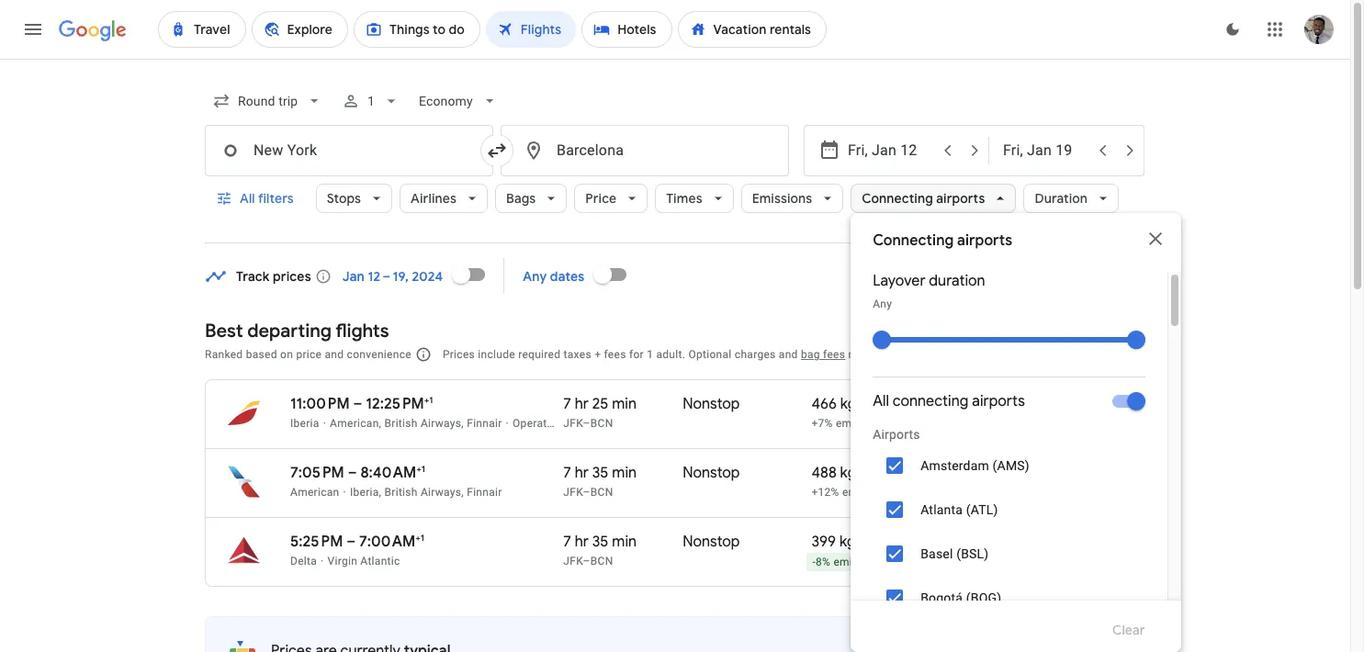 Task type: describe. For each thing, give the bounding box(es) containing it.
bcn for 466
[[591, 417, 613, 430]]

bags button
[[495, 176, 567, 220]]

399 kg co 2
[[812, 533, 889, 554]]

1 vertical spatial airports
[[957, 232, 1013, 250]]

best
[[205, 320, 243, 343]]

operated by iberia for level spain
[[513, 417, 686, 430]]

7:00 am
[[359, 533, 416, 551]]

(bog)
[[966, 591, 1002, 605]]

2 iberia from the left
[[578, 417, 607, 430]]

emissions for 466
[[836, 417, 889, 430]]

times
[[666, 190, 702, 207]]

airways, for american, british airways, finnair
[[421, 417, 464, 430]]

kg for 488
[[840, 464, 856, 482]]

connecting
[[893, 392, 969, 411]]

all for all filters
[[240, 190, 255, 207]]

– inside 11:00 pm – 12:25 pm + 1
[[353, 395, 362, 413]]

all filters
[[240, 190, 294, 207]]

passenger
[[906, 348, 961, 361]]

7:05 pm – 8:40 am + 1
[[290, 463, 425, 482]]

connecting inside "popup button"
[[862, 190, 933, 207]]

Arrival time: 8:40 AM on  Saturday, January 13. text field
[[360, 463, 425, 482]]

total duration 7 hr 35 min. element for 399
[[563, 533, 683, 554]]

(bsl)
[[957, 547, 989, 561]]

1 horizontal spatial for
[[629, 348, 644, 361]]

0 horizontal spatial for
[[610, 417, 624, 430]]

1 for 8:40 am
[[422, 463, 425, 475]]

+ for 12:25 pm
[[424, 394, 429, 406]]

jfk for 8:40 am
[[563, 486, 583, 499]]

nonstop flight. element for 466
[[683, 395, 740, 416]]

1 button
[[335, 79, 408, 123]]

7:05 pm
[[290, 464, 344, 482]]

(ams)
[[993, 458, 1030, 473]]

prices
[[443, 348, 475, 361]]

Departure time: 11:00 PM. text field
[[290, 395, 350, 413]]

(atl)
[[966, 503, 998, 517]]

none search field containing connecting airports
[[205, 79, 1182, 652]]

bogotá
[[921, 591, 963, 605]]

466 kg co 2 +7% emissions
[[812, 395, 889, 430]]

sort by: button
[[1061, 337, 1146, 370]]

25
[[592, 395, 608, 413]]

8%
[[816, 556, 831, 569]]

sort by:
[[1069, 345, 1116, 362]]

airlines button
[[400, 176, 488, 220]]

Return text field
[[1003, 126, 1088, 175]]

leaves john f. kennedy international airport at 11:00 pm on friday, january 12 and arrives at josep tarradellas barcelona-el prat airport at 12:25 pm on saturday, january 13. element
[[290, 394, 433, 413]]

price
[[296, 348, 322, 361]]

488
[[812, 464, 837, 482]]

7 for 7:00 am
[[563, 533, 571, 551]]

layover duration any
[[873, 272, 985, 311]]

duration button
[[1024, 176, 1119, 220]]

emissions
[[752, 190, 812, 207]]

+12%
[[812, 486, 839, 499]]

1 iberia from the left
[[290, 417, 319, 430]]

399
[[812, 533, 836, 551]]

jan
[[342, 268, 365, 284]]

35 for 8:40 am
[[592, 464, 609, 482]]

find the best price region
[[205, 252, 1146, 306]]

hr for 8:40 am
[[575, 464, 589, 482]]

2 for 466
[[883, 401, 889, 416]]

date grid button
[[882, 258, 1001, 291]]

connecting airports inside connecting airports "popup button"
[[862, 190, 985, 207]]

atlantic
[[360, 555, 400, 568]]

change appearance image
[[1211, 7, 1255, 51]]

all for all connecting airports
[[873, 392, 889, 411]]

date
[[930, 266, 959, 283]]

atlanta (atl)
[[921, 503, 998, 517]]

1 fees from the left
[[604, 348, 626, 361]]

american
[[290, 486, 339, 499]]

virgin atlantic
[[328, 555, 400, 568]]

7 hr 35 min jfk – bcn for 7:00 am
[[563, 533, 637, 568]]

2024
[[412, 268, 443, 284]]

bcn for 488
[[591, 486, 613, 499]]

spain
[[657, 417, 686, 430]]

12 – 19,
[[368, 268, 409, 284]]

nonstop for 466
[[683, 395, 740, 413]]

by
[[563, 417, 575, 430]]

ranked based on price and convenience
[[205, 348, 411, 361]]

3 min from the top
[[612, 533, 637, 551]]

convenience
[[347, 348, 411, 361]]

-
[[812, 556, 816, 569]]

hr for 12:25 pm
[[575, 395, 589, 413]]

any inside layover duration any
[[873, 298, 892, 311]]

dates
[[550, 268, 585, 284]]

2 vertical spatial emissions
[[834, 556, 886, 569]]

level
[[627, 417, 654, 430]]

488 kg co 2 +12% emissions
[[812, 464, 895, 499]]

Departure text field
[[848, 126, 932, 175]]

learn more about tracked prices image
[[315, 268, 331, 284]]

sort
[[1069, 345, 1095, 362]]

taxes
[[564, 348, 592, 361]]

11:00 pm – 12:25 pm + 1
[[290, 394, 433, 413]]

Arrival time: 7:00 AM on  Saturday, January 13. text field
[[359, 532, 424, 551]]

apply.
[[873, 348, 903, 361]]

prices include required taxes + fees for 1 adult. optional charges and bag fees may apply. passenger assistance
[[443, 348, 1020, 361]]

2 for 488
[[883, 470, 889, 485]]

layover
[[873, 272, 926, 290]]

35 for 7:00 am
[[592, 533, 609, 551]]

12:25 pm
[[366, 395, 424, 413]]

1 vertical spatial connecting
[[873, 232, 954, 250]]

any inside find the best price region
[[523, 268, 547, 284]]

leaves john f. kennedy international airport at 5:25 pm on friday, january 12 and arrives at josep tarradellas barcelona-el prat airport at 7:00 am on saturday, january 13. element
[[290, 532, 424, 551]]

track prices
[[236, 268, 311, 284]]

grid
[[962, 266, 986, 283]]

7 hr 35 min jfk – bcn for 8:40 am
[[563, 464, 637, 499]]

– inside 5:25 pm – 7:00 am + 1
[[347, 533, 356, 551]]

atlanta
[[921, 503, 963, 517]]

2 fees from the left
[[823, 348, 845, 361]]

466
[[812, 395, 837, 413]]

on
[[280, 348, 293, 361]]

price button
[[575, 176, 648, 220]]

2 vertical spatial airports
[[972, 392, 1025, 411]]

-8% emissions
[[812, 556, 886, 569]]

main menu image
[[22, 18, 44, 40]]

amsterdam
[[921, 458, 989, 473]]



Task type: locate. For each thing, give the bounding box(es) containing it.
emissions inside the 488 kg co 2 +12% emissions
[[842, 486, 895, 499]]

jfk for 7:00 am
[[563, 555, 583, 568]]

co up the airports
[[860, 395, 883, 413]]

1 vertical spatial 35
[[592, 533, 609, 551]]

any left dates
[[523, 268, 547, 284]]

kg inside 466 kg co 2 +7% emissions
[[840, 395, 857, 413]]

connecting airports button
[[851, 176, 1016, 220]]

jfk inside 7 hr 25 min jfk – bcn
[[563, 417, 583, 430]]

2  image from the left
[[506, 417, 509, 430]]

co for 488
[[860, 464, 883, 482]]

3 nonstop flight. element from the top
[[683, 533, 740, 554]]

0 vertical spatial 7
[[563, 395, 571, 413]]

airports
[[936, 190, 985, 207], [957, 232, 1013, 250], [972, 392, 1025, 411]]

5:25 pm – 7:00 am + 1
[[290, 532, 424, 551]]

2 down the airports
[[883, 470, 889, 485]]

1 airways, from the top
[[421, 417, 464, 430]]

airports
[[873, 427, 920, 442]]

british down "arrival time: 8:40 am on  saturday, january 13." text field
[[384, 486, 418, 499]]

+ right taxes
[[595, 348, 601, 361]]

1 vertical spatial any
[[873, 298, 892, 311]]

0 horizontal spatial all
[[240, 190, 255, 207]]

2
[[883, 401, 889, 416], [883, 470, 889, 485], [882, 539, 889, 554]]

2 up the airports
[[883, 401, 889, 416]]

+ down iberia, british airways, finnair
[[416, 532, 421, 544]]

7 for 8:40 am
[[563, 464, 571, 482]]

+ up american, british airways, finnair
[[424, 394, 429, 406]]

0 vertical spatial all
[[240, 190, 255, 207]]

2 vertical spatial bcn
[[591, 555, 613, 568]]

0 horizontal spatial  image
[[323, 417, 326, 430]]

1 nonstop flight. element from the top
[[683, 395, 740, 416]]

bcn inside 7 hr 25 min jfk – bcn
[[591, 417, 613, 430]]

 image down 11:00 pm 'text box'
[[323, 417, 326, 430]]

may
[[848, 348, 870, 361]]

3 nonstop from the top
[[683, 533, 740, 551]]

bags
[[506, 190, 536, 207]]

american, british airways, finnair
[[330, 417, 502, 430]]

1 inside popup button
[[368, 94, 375, 108]]

adult.
[[656, 348, 685, 361]]

1 for 12:25 pm
[[429, 394, 433, 406]]

basel (bsl)
[[921, 547, 989, 561]]

co inside 399 kg co 2
[[859, 533, 882, 551]]

2 inside the 488 kg co 2 +12% emissions
[[883, 470, 889, 485]]

kg right 466
[[840, 395, 857, 413]]

connecting airports down departure text box
[[862, 190, 985, 207]]

– inside 7 hr 25 min jfk – bcn
[[583, 417, 591, 430]]

amsterdam (ams)
[[921, 458, 1030, 473]]

1 horizontal spatial iberia
[[578, 417, 607, 430]]

3 7 from the top
[[563, 533, 571, 551]]

1 total duration 7 hr 35 min. element from the top
[[563, 464, 683, 485]]

1 horizontal spatial any
[[873, 298, 892, 311]]

basel
[[921, 547, 953, 561]]

0 vertical spatial total duration 7 hr 35 min. element
[[563, 464, 683, 485]]

co for 466
[[860, 395, 883, 413]]

stops button
[[316, 176, 392, 220]]

1 and from the left
[[325, 348, 344, 361]]

filters
[[258, 190, 294, 207]]

all filters button
[[205, 176, 308, 220]]

1 horizontal spatial and
[[779, 348, 798, 361]]

0 vertical spatial airports
[[936, 190, 985, 207]]

for
[[629, 348, 644, 361], [610, 417, 624, 430]]

1 inside "7:05 pm – 8:40 am + 1"
[[422, 463, 425, 475]]

kg inside 399 kg co 2
[[840, 533, 856, 551]]

None text field
[[205, 125, 493, 176]]

bag
[[801, 348, 820, 361]]

all inside button
[[240, 190, 255, 207]]

any dates
[[523, 268, 585, 284]]

iberia down 25 at the left
[[578, 417, 607, 430]]

iberia, british airways, finnair
[[350, 486, 502, 499]]

track
[[236, 268, 270, 284]]

+ inside 11:00 pm – 12:25 pm + 1
[[424, 394, 429, 406]]

swap origin and destination. image
[[486, 140, 508, 162]]

all up the airports
[[873, 392, 889, 411]]

3 2 from the top
[[882, 539, 889, 554]]

kg right 488
[[840, 464, 856, 482]]

total duration 7 hr 35 min. element
[[563, 464, 683, 485], [563, 533, 683, 554]]

airports up grid
[[957, 232, 1013, 250]]

stops
[[327, 190, 361, 207]]

connecting airports up date grid button
[[873, 232, 1013, 250]]

1
[[368, 94, 375, 108], [647, 348, 653, 361], [429, 394, 433, 406], [422, 463, 425, 475], [421, 532, 424, 544]]

by:
[[1098, 345, 1116, 362]]

2 2 from the top
[[883, 470, 889, 485]]

only button
[[1073, 576, 1146, 620]]

emissions for 488
[[842, 486, 895, 499]]

2 british from the top
[[384, 486, 418, 499]]

2 vertical spatial nonstop
[[683, 533, 740, 551]]

hr for 7:00 am
[[575, 533, 589, 551]]

airlines
[[411, 190, 457, 207]]

 image left operated
[[506, 417, 509, 430]]

kg for 466
[[840, 395, 857, 413]]

1 35 from the top
[[592, 464, 609, 482]]

1 vertical spatial 7
[[563, 464, 571, 482]]

1 vertical spatial total duration 7 hr 35 min. element
[[563, 533, 683, 554]]

leaves john f. kennedy international airport at 7:05 pm on friday, january 12 and arrives at josep tarradellas barcelona-el prat airport at 8:40 am on saturday, january 13. element
[[290, 463, 425, 482]]

0 vertical spatial 7 hr 35 min jfk – bcn
[[563, 464, 637, 499]]

2 up -8% emissions
[[882, 539, 889, 554]]

virgin
[[328, 555, 357, 568]]

Arrival time: 12:25 PM on  Saturday, January 13. text field
[[366, 394, 433, 413]]

fees
[[604, 348, 626, 361], [823, 348, 845, 361]]

airways, for iberia, british airways, finnair
[[421, 486, 464, 499]]

0 vertical spatial connecting
[[862, 190, 933, 207]]

0 vertical spatial british
[[384, 417, 418, 430]]

0 horizontal spatial any
[[523, 268, 547, 284]]

3 bcn from the top
[[591, 555, 613, 568]]

emissions inside 466 kg co 2 +7% emissions
[[836, 417, 889, 430]]

flights
[[335, 320, 389, 343]]

7 for 12:25 pm
[[563, 395, 571, 413]]

passenger assistance button
[[906, 348, 1020, 361]]

kg up -8% emissions
[[840, 533, 856, 551]]

0 vertical spatial min
[[612, 395, 637, 413]]

1 vertical spatial british
[[384, 486, 418, 499]]

0 vertical spatial co
[[860, 395, 883, 413]]

kg inside the 488 kg co 2 +12% emissions
[[840, 464, 856, 482]]

1 vertical spatial jfk
[[563, 486, 583, 499]]

for down total duration 7 hr 25 min. element
[[610, 417, 624, 430]]

2 inside 399 kg co 2
[[882, 539, 889, 554]]

required
[[518, 348, 561, 361]]

0 vertical spatial nonstop
[[683, 395, 740, 413]]

2 vertical spatial 7
[[563, 533, 571, 551]]

emissions
[[836, 417, 889, 430], [842, 486, 895, 499], [834, 556, 886, 569]]

0 vertical spatial 2
[[883, 401, 889, 416]]

1 for 7:00 am
[[421, 532, 424, 544]]

3 hr from the top
[[575, 533, 589, 551]]

prices
[[273, 268, 311, 284]]

loading results progress bar
[[0, 59, 1350, 62]]

any down layover
[[873, 298, 892, 311]]

Departure time: 5:25 PM. text field
[[290, 533, 343, 551]]

1 vertical spatial finnair
[[467, 486, 502, 499]]

1 vertical spatial airways,
[[421, 486, 464, 499]]

iberia down 11:00 pm
[[290, 417, 319, 430]]

finnair for american, british airways, finnair
[[467, 417, 502, 430]]

total duration 7 hr 35 min. element for 488
[[563, 464, 683, 485]]

2 vertical spatial nonstop flight. element
[[683, 533, 740, 554]]

jfk for 12:25 pm
[[563, 417, 583, 430]]

airways, down the arrival time: 12:25 pm on  saturday, january 13. text box
[[421, 417, 464, 430]]

1 vertical spatial all
[[873, 392, 889, 411]]

british for american,
[[384, 417, 418, 430]]

1 vertical spatial 7 hr 35 min jfk – bcn
[[563, 533, 637, 568]]

1 horizontal spatial all
[[873, 392, 889, 411]]

2 vertical spatial kg
[[840, 533, 856, 551]]

None search field
[[205, 79, 1182, 652]]

and
[[325, 348, 344, 361], [779, 348, 798, 361]]

1  image from the left
[[323, 417, 326, 430]]

fees right taxes
[[604, 348, 626, 361]]

7
[[563, 395, 571, 413], [563, 464, 571, 482], [563, 533, 571, 551]]

nonstop flight. element
[[683, 395, 740, 416], [683, 464, 740, 485], [683, 533, 740, 554]]

1 2 from the top
[[883, 401, 889, 416]]

1 horizontal spatial fees
[[823, 348, 845, 361]]

0 vertical spatial kg
[[840, 395, 857, 413]]

2 hr from the top
[[575, 464, 589, 482]]

2 35 from the top
[[592, 533, 609, 551]]

airways,
[[421, 417, 464, 430], [421, 486, 464, 499]]

+ for 8:40 am
[[416, 463, 422, 475]]

nonstop flight. element for 488
[[683, 464, 740, 485]]

+
[[595, 348, 601, 361], [424, 394, 429, 406], [416, 463, 422, 475], [416, 532, 421, 544]]

best departing flights main content
[[205, 252, 1146, 652]]

all
[[240, 190, 255, 207], [873, 392, 889, 411]]

1 jfk from the top
[[563, 417, 583, 430]]

assistance
[[964, 348, 1020, 361]]

+ inside 5:25 pm – 7:00 am + 1
[[416, 532, 421, 544]]

1 vertical spatial 2
[[883, 470, 889, 485]]

jfk
[[563, 417, 583, 430], [563, 486, 583, 499], [563, 555, 583, 568]]

0 vertical spatial emissions
[[836, 417, 889, 430]]

1 vertical spatial bcn
[[591, 486, 613, 499]]

2 7 hr 35 min jfk – bcn from the top
[[563, 533, 637, 568]]

1 inside 11:00 pm – 12:25 pm + 1
[[429, 394, 433, 406]]

bag fees button
[[801, 348, 845, 361]]

charges
[[735, 348, 776, 361]]

1 vertical spatial co
[[860, 464, 883, 482]]

bcn
[[591, 417, 613, 430], [591, 486, 613, 499], [591, 555, 613, 568]]

0 vertical spatial nonstop flight. element
[[683, 395, 740, 416]]

airports down assistance
[[972, 392, 1025, 411]]

2 vertical spatial 2
[[882, 539, 889, 554]]

0 vertical spatial any
[[523, 268, 547, 284]]

co inside 466 kg co 2 +7% emissions
[[860, 395, 883, 413]]

+7%
[[812, 417, 833, 430]]

2 finnair from the top
[[467, 486, 502, 499]]

2 min from the top
[[612, 464, 637, 482]]

emissions right +7%
[[836, 417, 889, 430]]

american,
[[330, 417, 381, 430]]

2 co from the top
[[860, 464, 883, 482]]

co up -8% emissions
[[859, 533, 882, 551]]

best departing flights
[[205, 320, 389, 343]]

0 horizontal spatial iberia
[[290, 417, 319, 430]]

2 airways, from the top
[[421, 486, 464, 499]]

learn more about ranking image
[[415, 346, 432, 363]]

1 vertical spatial emissions
[[842, 486, 895, 499]]

None text field
[[501, 125, 789, 176]]

2 total duration 7 hr 35 min. element from the top
[[563, 533, 683, 554]]

2 7 from the top
[[563, 464, 571, 482]]

any
[[523, 268, 547, 284], [873, 298, 892, 311]]

date grid
[[930, 266, 986, 283]]

min for 488
[[612, 464, 637, 482]]

None field
[[205, 85, 331, 118], [412, 85, 506, 118], [205, 85, 331, 118], [412, 85, 506, 118]]

7 hr 25 min jfk – bcn
[[563, 395, 637, 430]]

and left bag at the right bottom
[[779, 348, 798, 361]]

total duration 7 hr 25 min. element
[[563, 395, 683, 416]]

0 vertical spatial bcn
[[591, 417, 613, 430]]

1 vertical spatial hr
[[575, 464, 589, 482]]

2 vertical spatial co
[[859, 533, 882, 551]]

2 vertical spatial hr
[[575, 533, 589, 551]]

2 nonstop from the top
[[683, 464, 740, 482]]

ranked
[[205, 348, 243, 361]]

departing
[[247, 320, 332, 343]]

emissions down 399 kg co 2
[[834, 556, 886, 569]]

+ up iberia, british airways, finnair
[[416, 463, 422, 475]]

1 7 hr 35 min jfk – bcn from the top
[[563, 464, 637, 499]]

1 hr from the top
[[575, 395, 589, 413]]

connecting airports
[[862, 190, 985, 207], [873, 232, 1013, 250]]

3 jfk from the top
[[563, 555, 583, 568]]

delta
[[290, 555, 317, 568]]

1 nonstop from the top
[[683, 395, 740, 413]]

3 co from the top
[[859, 533, 882, 551]]

1 co from the top
[[860, 395, 883, 413]]

0 horizontal spatial and
[[325, 348, 344, 361]]

0 vertical spatial finnair
[[467, 417, 502, 430]]

0 vertical spatial hr
[[575, 395, 589, 413]]

2 nonstop flight. element from the top
[[683, 464, 740, 485]]

fees right bag at the right bottom
[[823, 348, 845, 361]]

0 vertical spatial connecting airports
[[862, 190, 985, 207]]

1 7 from the top
[[563, 395, 571, 413]]

1 horizontal spatial  image
[[506, 417, 509, 430]]

1 bcn from the top
[[591, 417, 613, 430]]

8:40 am
[[360, 464, 416, 482]]

nonstop for 488
[[683, 464, 740, 482]]

duration
[[929, 272, 985, 290]]

and right price
[[325, 348, 344, 361]]

 image
[[323, 417, 326, 430], [506, 417, 509, 430]]

finnair for iberia, british airways, finnair
[[467, 486, 502, 499]]

0 vertical spatial jfk
[[563, 417, 583, 430]]

7 inside 7 hr 25 min jfk – bcn
[[563, 395, 571, 413]]

include
[[478, 348, 515, 361]]

connecting down departure text box
[[862, 190, 933, 207]]

– inside "7:05 pm – 8:40 am + 1"
[[348, 464, 357, 482]]

Departure time: 7:05 PM. text field
[[290, 464, 344, 482]]

1 vertical spatial nonstop
[[683, 464, 740, 482]]

1 inside 5:25 pm – 7:00 am + 1
[[421, 532, 424, 544]]

airways, down "arrival time: 8:40 am on  saturday, january 13." text field
[[421, 486, 464, 499]]

operated
[[513, 417, 560, 430]]

min inside 7 hr 25 min jfk – bcn
[[612, 395, 637, 413]]

+ inside "7:05 pm – 8:40 am + 1"
[[416, 463, 422, 475]]

airports inside connecting airports "popup button"
[[936, 190, 985, 207]]

+ for 7:00 am
[[416, 532, 421, 544]]

iberia,
[[350, 486, 381, 499]]

2 vertical spatial min
[[612, 533, 637, 551]]

1 vertical spatial nonstop flight. element
[[683, 464, 740, 485]]

emissions button
[[741, 176, 843, 220]]

1 british from the top
[[384, 417, 418, 430]]

2 inside 466 kg co 2 +7% emissions
[[883, 401, 889, 416]]

1 vertical spatial connecting airports
[[873, 232, 1013, 250]]

1 finnair from the top
[[467, 417, 502, 430]]

0 horizontal spatial fees
[[604, 348, 626, 361]]

bogotá (bog)
[[921, 591, 1002, 605]]

connecting up layover
[[873, 232, 954, 250]]

2 and from the left
[[779, 348, 798, 361]]

1 vertical spatial for
[[610, 417, 624, 430]]

2 jfk from the top
[[563, 486, 583, 499]]

jan 12 – 19, 2024
[[342, 268, 443, 284]]

5:25 pm
[[290, 533, 343, 551]]

0 vertical spatial 35
[[592, 464, 609, 482]]

kg
[[840, 395, 857, 413], [840, 464, 856, 482], [840, 533, 856, 551]]

duration
[[1035, 190, 1088, 207]]

0 vertical spatial for
[[629, 348, 644, 361]]

all left filters
[[240, 190, 255, 207]]

1 vertical spatial min
[[612, 464, 637, 482]]

1 min from the top
[[612, 395, 637, 413]]

1 vertical spatial kg
[[840, 464, 856, 482]]

british down the arrival time: 12:25 pm on  saturday, january 13. text box
[[384, 417, 418, 430]]

2 bcn from the top
[[591, 486, 613, 499]]

2 vertical spatial jfk
[[563, 555, 583, 568]]

0 vertical spatial airways,
[[421, 417, 464, 430]]

emissions right the +12%
[[842, 486, 895, 499]]

co inside the 488 kg co 2 +12% emissions
[[860, 464, 883, 482]]

min for 466
[[612, 395, 637, 413]]

british for iberia,
[[384, 486, 418, 499]]

hr inside 7 hr 25 min jfk – bcn
[[575, 395, 589, 413]]

for left adult.
[[629, 348, 644, 361]]

all connecting airports
[[873, 392, 1025, 411]]

close dialog image
[[1145, 228, 1167, 250]]

co down the airports
[[860, 464, 883, 482]]

airports up date grid
[[936, 190, 985, 207]]



Task type: vqa. For each thing, say whether or not it's contained in the screenshot.
emissions inside 466 kg co 2 +7% emissions
yes



